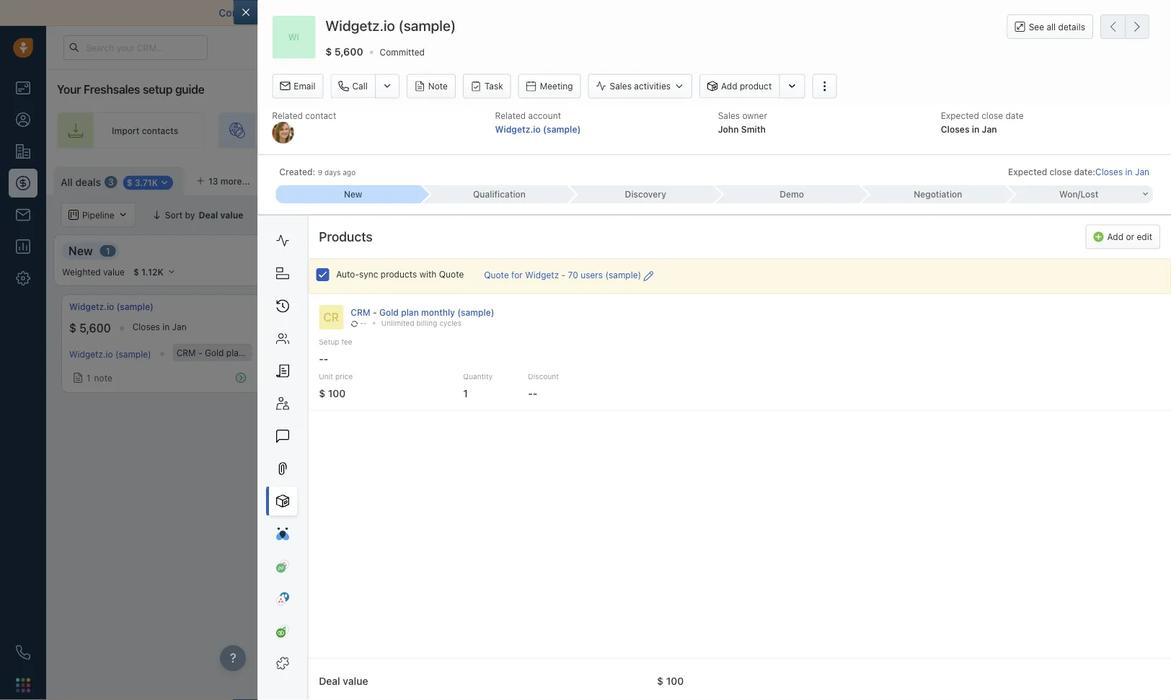 Task type: describe. For each thing, give the bounding box(es) containing it.
(sample) left setup fee --
[[281, 348, 317, 358]]

import deals button
[[990, 167, 1069, 191]]

nov
[[395, 322, 411, 332]]

⌘ o
[[265, 176, 282, 186]]

route
[[638, 125, 662, 136]]

users
[[581, 270, 603, 280]]

1 note for 100
[[321, 370, 347, 380]]

expected for expected close date
[[941, 111, 980, 121]]

account
[[529, 111, 561, 121]]

owner
[[743, 111, 768, 121]]

0 for demo
[[803, 246, 809, 256]]

setup
[[143, 83, 173, 96]]

unlimited
[[382, 319, 415, 328]]

import contacts
[[112, 125, 178, 136]]

sync
[[359, 269, 378, 280]]

note for $ 5,600
[[94, 373, 112, 383]]

1 filter applied button
[[253, 203, 347, 227]]

leads inside bring in website leads link
[[343, 125, 365, 136]]

more...
[[221, 176, 250, 186]]

gold inside widgetz.io (sample) dialog
[[379, 307, 399, 317]]

quote for widgetz - 70 users (sample)
[[484, 270, 642, 280]]

1 inside "quantity 1"
[[463, 388, 468, 400]]

email image
[[1029, 42, 1039, 54]]

o
[[276, 176, 282, 186]]

close for date
[[982, 111, 1004, 121]]

(sample) up committed
[[399, 17, 456, 34]]

add or edit button
[[1086, 225, 1161, 249]]

your for mailbox
[[262, 7, 283, 19]]

2 vertical spatial widgetz.io (sample)
[[69, 349, 151, 359]]

2 acme inc (sample) from the top
[[304, 348, 380, 358]]

2 vertical spatial widgetz.io (sample) link
[[69, 349, 151, 359]]

invite
[[460, 125, 483, 136]]

expected for expected close date:
[[1009, 167, 1048, 177]]

70
[[568, 270, 579, 280]]

invite your team link
[[405, 113, 569, 149]]

2 acme from the top
[[304, 348, 327, 358]]

in for closes in jan
[[163, 322, 170, 332]]

1 vertical spatial crm
[[177, 348, 196, 358]]

1 acme from the top
[[304, 302, 327, 312]]

setup fee --
[[319, 338, 353, 365]]

plan inside widgetz.io (sample) dialog
[[401, 307, 419, 317]]

add for add product
[[722, 81, 738, 91]]

edit
[[1137, 232, 1153, 242]]

(sample) inside related account widgetz.io (sample)
[[543, 124, 581, 134]]

related contact
[[272, 111, 336, 121]]

container_wx8msf4aqz5i3rn1 image inside 1 filter applied button
[[262, 210, 272, 220]]

date:
[[1075, 167, 1096, 177]]

smith
[[742, 124, 766, 134]]

0 horizontal spatial jan
[[172, 322, 187, 332]]

0 horizontal spatial quote
[[439, 269, 464, 280]]

add deal
[[1121, 174, 1157, 184]]

route leads to your team link
[[583, 113, 768, 149]]

sales activities
[[610, 81, 671, 91]]

import contacts link
[[57, 113, 204, 149]]

call button
[[331, 74, 375, 99]]

all
[[1047, 22, 1056, 32]]

for
[[512, 270, 523, 280]]

0 horizontal spatial $ 5,600
[[69, 322, 111, 335]]

negotiation link
[[861, 185, 1007, 203]]

cr
[[324, 310, 339, 324]]

discovery link
[[568, 185, 715, 203]]

your
[[57, 83, 81, 96]]

0 horizontal spatial discovery
[[535, 244, 590, 258]]

quotas and forecasting link
[[965, 203, 1092, 227]]

import for import contacts
[[112, 125, 140, 136]]

task
[[485, 81, 503, 91]]

see
[[1029, 22, 1045, 32]]

1 horizontal spatial quote
[[484, 270, 509, 280]]

to
[[689, 125, 698, 136]]

bring in website leads
[[274, 125, 365, 136]]

crm - gold plan monthly (sample) inside widgetz.io (sample) dialog
[[351, 307, 495, 317]]

discovery inside widgetz.io (sample) dialog
[[625, 189, 667, 199]]

all for deal
[[372, 210, 383, 220]]

import for import deals
[[1010, 174, 1037, 184]]

crm inside widgetz.io (sample) dialog
[[351, 307, 371, 317]]

your freshsales setup guide
[[57, 83, 205, 96]]

in inside expected close date closes in jan
[[972, 124, 980, 134]]

demo inside widgetz.io (sample) dialog
[[780, 189, 804, 199]]

created: 9 days ago
[[279, 167, 356, 177]]

0 vertical spatial widgetz.io (sample) link
[[495, 124, 581, 134]]

phone image
[[16, 646, 30, 660]]

$ 5,600 inside widgetz.io (sample) dialog
[[326, 46, 363, 58]]

activities
[[634, 81, 671, 91]]

/
[[1078, 189, 1081, 199]]

9
[[318, 168, 323, 177]]

--
[[360, 319, 367, 328]]

Search field
[[1094, 203, 1166, 227]]

1 inside button
[[278, 210, 282, 220]]

(sample) down closes in jan
[[115, 349, 151, 359]]

task button
[[463, 74, 511, 99]]

13 more... button
[[188, 171, 258, 191]]

fee
[[342, 338, 353, 346]]

all for deals
[[61, 176, 73, 188]]

call
[[352, 81, 368, 91]]

closes in jan link
[[1096, 166, 1150, 178]]

route leads to your team
[[638, 125, 742, 136]]

1 vertical spatial plan
[[226, 348, 244, 358]]

3
[[108, 177, 114, 187]]

closes in jan
[[133, 322, 187, 332]]

5,600 inside widgetz.io (sample) dialog
[[335, 46, 363, 58]]

contact
[[305, 111, 336, 121]]

⌘
[[265, 176, 273, 186]]

expected close date closes in jan
[[941, 111, 1024, 134]]

or
[[1127, 232, 1135, 242]]

expected close date: closes in jan
[[1009, 167, 1150, 177]]

sales owner john smith
[[718, 111, 768, 134]]

unlimited billing cycles
[[382, 319, 462, 328]]

your for team
[[486, 125, 504, 136]]

bring in website leads link
[[219, 113, 391, 149]]

0 vertical spatial 100
[[314, 322, 334, 335]]

mailbox
[[286, 7, 323, 19]]

created:
[[279, 167, 315, 177]]

products
[[319, 229, 373, 245]]

deal for add
[[1140, 174, 1157, 184]]

0 horizontal spatial $ 100
[[304, 322, 334, 335]]

deals for all
[[75, 176, 101, 188]]

1 vertical spatial gold
[[205, 348, 224, 358]]

1 vertical spatial crm - gold plan monthly (sample)
[[177, 348, 317, 358]]

quantity
[[463, 373, 493, 381]]

qualification inside widgetz.io (sample) dialog
[[473, 189, 526, 199]]

negotiation inside widgetz.io (sample) dialog
[[914, 189, 963, 199]]

1 vertical spatial widgetz.io (sample)
[[69, 302, 154, 312]]

unit price $ 100
[[319, 373, 353, 400]]

close for date:
[[1050, 167, 1072, 177]]

closes inside expected close date closes in jan
[[941, 124, 970, 134]]

auto-sync products with quote
[[336, 269, 464, 280]]

1 vertical spatial widgetz.io (sample) link
[[69, 301, 154, 313]]



Task type: vqa. For each thing, say whether or not it's contained in the screenshot.
Invite your team
yes



Task type: locate. For each thing, give the bounding box(es) containing it.
john
[[718, 124, 739, 134]]

crm
[[351, 307, 371, 317], [177, 348, 196, 358]]

discovery down the 'route'
[[625, 189, 667, 199]]

container_wx8msf4aqz5i3rn1 image inside quotas and forecasting link
[[965, 210, 975, 220]]

related for related contact
[[272, 111, 303, 121]]

(sample) up closes in jan
[[117, 302, 154, 312]]

in
[[972, 124, 980, 134], [298, 125, 306, 136], [1126, 167, 1133, 177], [163, 322, 170, 332], [385, 322, 393, 332]]

acme inc (sample) link up --
[[304, 301, 382, 313]]

$ 5,600 left closes in jan
[[69, 322, 111, 335]]

deals inside button
[[1040, 174, 1062, 184]]

100 inside unit price $ 100
[[328, 388, 346, 400]]

add or edit
[[1108, 232, 1153, 242]]

new
[[344, 189, 363, 199], [69, 244, 93, 258]]

sales up john
[[718, 111, 740, 121]]

widgetz.io (sample) link
[[495, 124, 581, 134], [69, 301, 154, 313], [69, 349, 151, 359]]

widgetz.io (sample) down closes in jan
[[69, 349, 151, 359]]

widgetz.io inside related account widgetz.io (sample)
[[495, 124, 541, 134]]

(sample) inside acme inc (sample) link
[[345, 302, 382, 312]]

discount --
[[528, 373, 559, 400]]

0 horizontal spatial plan
[[226, 348, 244, 358]]

0 vertical spatial acme inc (sample) link
[[304, 301, 382, 313]]

discovery up "quote for widgetz - 70 users (sample)"
[[535, 244, 590, 258]]

widgetz.io (sample) link down closes in jan
[[69, 349, 151, 359]]

2 inc from the top
[[329, 348, 341, 358]]

monthly inside widgetz.io (sample) dialog
[[421, 307, 455, 317]]

deal for all
[[385, 210, 403, 220]]

1 vertical spatial expected
[[1009, 167, 1048, 177]]

leads inside route leads to your team "link"
[[664, 125, 687, 136]]

deal
[[1140, 174, 1157, 184], [385, 210, 403, 220]]

0 horizontal spatial sales
[[610, 81, 632, 91]]

sales for sales activities
[[610, 81, 632, 91]]

meeting
[[540, 81, 573, 91]]

expected up quotas and forecasting at top right
[[1009, 167, 1048, 177]]

note
[[428, 81, 448, 91]]

0 vertical spatial gold
[[379, 307, 399, 317]]

1 vertical spatial deal
[[385, 210, 403, 220]]

freshsales
[[84, 83, 140, 96]]

days
[[325, 168, 341, 177]]

1 horizontal spatial 1 note
[[321, 370, 347, 380]]

add for add or edit
[[1108, 232, 1124, 242]]

connect
[[219, 7, 259, 19]]

add product
[[722, 81, 772, 91]]

related for related account widgetz.io (sample)
[[495, 111, 526, 121]]

0 vertical spatial $ 100
[[304, 322, 334, 335]]

and
[[1011, 210, 1026, 220]]

add left or
[[1108, 232, 1124, 242]]

1 inc from the top
[[330, 302, 342, 312]]

import deals
[[1010, 174, 1062, 184]]

0 vertical spatial add
[[722, 81, 738, 91]]

closes
[[941, 124, 970, 134], [1096, 167, 1124, 177], [133, 322, 160, 332], [355, 322, 383, 332]]

add for add deal
[[1121, 174, 1137, 184]]

forecasting
[[1029, 210, 1078, 220]]

1 vertical spatial 5,600
[[79, 322, 111, 335]]

quote for widgetz - 70 users (sample) link
[[484, 269, 654, 283]]

(sample) down account in the top left of the page
[[543, 124, 581, 134]]

qualification up 'auto-'
[[302, 244, 371, 258]]

close inside expected close date closes in jan
[[982, 111, 1004, 121]]

quantity 1
[[463, 373, 493, 400]]

Search your CRM... text field
[[63, 35, 208, 60]]

1 vertical spatial jan
[[1136, 167, 1150, 177]]

1 horizontal spatial team
[[721, 125, 742, 136]]

crm up --
[[351, 307, 371, 317]]

1 vertical spatial discovery
[[535, 244, 590, 258]]

container_wx8msf4aqz5i3rn1 image inside invite your team 'link'
[[531, 125, 543, 136]]

discovery
[[625, 189, 667, 199], [535, 244, 590, 258]]

0 vertical spatial negotiation
[[914, 189, 963, 199]]

0 vertical spatial widgetz.io (sample)
[[326, 17, 456, 34]]

0 horizontal spatial monthly
[[246, 348, 279, 358]]

deals left '3'
[[75, 176, 101, 188]]

wi
[[288, 32, 299, 42]]

0 vertical spatial all
[[61, 176, 73, 188]]

0 horizontal spatial leads
[[343, 125, 365, 136]]

1 horizontal spatial expected
[[1009, 167, 1048, 177]]

(sample) up cycles on the top left of page
[[458, 307, 495, 317]]

13 more...
[[209, 176, 250, 186]]

close left date
[[982, 111, 1004, 121]]

5,600 left closes in jan
[[79, 322, 111, 335]]

see all details
[[1029, 22, 1086, 32]]

filter
[[285, 210, 304, 220]]

ago
[[343, 168, 356, 177]]

1 horizontal spatial qualification
[[473, 189, 526, 199]]

all inside button
[[372, 210, 383, 220]]

container_wx8msf4aqz5i3rn1 image
[[531, 125, 543, 136], [262, 210, 272, 220], [356, 210, 366, 220], [965, 210, 975, 220], [307, 370, 317, 380], [73, 373, 83, 383]]

0 horizontal spatial gold
[[205, 348, 224, 358]]

1 vertical spatial import
[[1010, 174, 1037, 184]]

0 horizontal spatial deals
[[75, 176, 101, 188]]

add deal button
[[1101, 167, 1165, 191]]

inc
[[330, 302, 342, 312], [329, 348, 341, 358]]

team inside "link"
[[721, 125, 742, 136]]

leads left 'to'
[[664, 125, 687, 136]]

0 vertical spatial crm - gold plan monthly (sample)
[[351, 307, 495, 317]]

2 vertical spatial add
[[1108, 232, 1124, 242]]

add left product
[[722, 81, 738, 91]]

new down all deals link
[[69, 244, 93, 258]]

0 vertical spatial acme inc (sample)
[[304, 302, 382, 312]]

qualification down invite your team
[[473, 189, 526, 199]]

0 for discovery
[[603, 246, 608, 256]]

0 up users
[[603, 246, 608, 256]]

0 vertical spatial demo
[[780, 189, 804, 199]]

container_wx8msf4aqz5i3rn1 image inside all deal owners button
[[356, 210, 366, 220]]

all down new link
[[372, 210, 383, 220]]

quotas and forecasting
[[979, 210, 1078, 220]]

widgetz.io (sample)
[[326, 17, 456, 34], [69, 302, 154, 312], [69, 349, 151, 359]]

(sample) right users
[[606, 270, 642, 280]]

(sample)
[[399, 17, 456, 34], [543, 124, 581, 134], [606, 270, 642, 280], [117, 302, 154, 312], [345, 302, 382, 312], [458, 307, 495, 317], [344, 348, 380, 358], [281, 348, 317, 358], [115, 349, 151, 359]]

0 horizontal spatial close
[[982, 111, 1004, 121]]

acme inc (sample) up --
[[304, 302, 382, 312]]

team inside 'link'
[[506, 125, 527, 136]]

0 horizontal spatial 5,600
[[79, 322, 111, 335]]

0 vertical spatial jan
[[982, 124, 998, 134]]

0 vertical spatial discovery
[[625, 189, 667, 199]]

committed
[[380, 47, 425, 57]]

in for bring in website leads
[[298, 125, 306, 136]]

1 acme inc (sample) link from the top
[[304, 301, 382, 313]]

1 acme inc (sample) from the top
[[304, 302, 382, 312]]

team right 'to'
[[721, 125, 742, 136]]

(sample) inside the widgetz.io (sample) link
[[117, 302, 154, 312]]

$ 5,600
[[326, 46, 363, 58], [69, 322, 111, 335]]

all deals link
[[61, 175, 101, 190]]

quote right with
[[439, 269, 464, 280]]

demo link
[[715, 185, 861, 203]]

widgetz.io (sample) up committed
[[326, 17, 456, 34]]

expected inside expected close date closes in jan
[[941, 111, 980, 121]]

1 horizontal spatial 0
[[803, 246, 809, 256]]

website
[[308, 125, 340, 136]]

0 vertical spatial inc
[[330, 302, 342, 312]]

details
[[1059, 22, 1086, 32]]

cycles
[[440, 319, 462, 328]]

$ 100 inside widgetz.io (sample) dialog
[[657, 675, 684, 687]]

products
[[381, 269, 417, 280]]

0 vertical spatial expected
[[941, 111, 980, 121]]

all deals 3
[[61, 176, 114, 188]]

sales left activities
[[610, 81, 632, 91]]

0 vertical spatial 5,600
[[335, 46, 363, 58]]

2 horizontal spatial your
[[700, 125, 719, 136]]

1 vertical spatial 100
[[328, 388, 346, 400]]

discount
[[528, 373, 559, 381]]

1 vertical spatial negotiation
[[981, 244, 1045, 258]]

sales
[[610, 81, 632, 91], [718, 111, 740, 121]]

1 vertical spatial acme inc (sample) link
[[304, 348, 380, 358]]

deal up 'search' field at the top of the page
[[1140, 174, 1157, 184]]

see all details button
[[1008, 14, 1094, 39]]

0 horizontal spatial 0
[[603, 246, 608, 256]]

your right invite
[[486, 125, 504, 136]]

gold
[[379, 307, 399, 317], [205, 348, 224, 358]]

inc down 'auto-'
[[330, 302, 342, 312]]

freshworks switcher image
[[16, 678, 30, 693]]

1 vertical spatial new
[[69, 244, 93, 258]]

with
[[420, 269, 437, 280]]

0 horizontal spatial related
[[272, 111, 303, 121]]

1 vertical spatial qualification
[[302, 244, 371, 258]]

leads
[[343, 125, 365, 136], [664, 125, 687, 136]]

1 horizontal spatial $ 5,600
[[326, 46, 363, 58]]

0 vertical spatial deal
[[1140, 174, 1157, 184]]

acme down the setup
[[304, 348, 327, 358]]

acme inc (sample)
[[304, 302, 382, 312], [304, 348, 380, 358]]

0 vertical spatial $ 5,600
[[326, 46, 363, 58]]

sales for sales owner john smith
[[718, 111, 740, 121]]

0 vertical spatial acme
[[304, 302, 327, 312]]

widgetz.io (sample) inside dialog
[[326, 17, 456, 34]]

lost
[[1081, 189, 1099, 199]]

(sample) up --
[[345, 302, 382, 312]]

crm down closes in jan
[[177, 348, 196, 358]]

new inside widgetz.io (sample) dialog
[[344, 189, 363, 199]]

1 vertical spatial acme
[[304, 348, 327, 358]]

crm - gold plan monthly (sample)
[[351, 307, 495, 317], [177, 348, 317, 358]]

contacts
[[142, 125, 178, 136]]

1 horizontal spatial gold
[[379, 307, 399, 317]]

import inside import deals button
[[1010, 174, 1037, 184]]

meeting button
[[519, 74, 581, 99]]

negotiation down container_wx8msf4aqz5i3rn1 image
[[914, 189, 963, 199]]

unit
[[319, 373, 333, 381]]

auto-
[[336, 269, 359, 280]]

1 vertical spatial all
[[372, 210, 383, 220]]

0 vertical spatial crm
[[351, 307, 371, 317]]

deal left owners at the left top of the page
[[385, 210, 403, 220]]

13
[[209, 176, 218, 186]]

your
[[262, 7, 283, 19], [486, 125, 504, 136], [700, 125, 719, 136]]

2 team from the left
[[721, 125, 742, 136]]

connect your mailbox
[[219, 7, 323, 19]]

2 0 from the left
[[803, 246, 809, 256]]

related inside related account widgetz.io (sample)
[[495, 111, 526, 121]]

your inside 'link'
[[486, 125, 504, 136]]

quote left for on the top left of the page
[[484, 270, 509, 280]]

1 team from the left
[[506, 125, 527, 136]]

import
[[112, 125, 140, 136], [1010, 174, 1037, 184]]

widgetz.io (sample) dialog
[[233, 0, 1172, 701]]

1 horizontal spatial plan
[[401, 307, 419, 317]]

0 vertical spatial monthly
[[421, 307, 455, 317]]

note for $ 100
[[329, 370, 347, 380]]

1 vertical spatial inc
[[329, 348, 341, 358]]

acme inc (sample) link down the fee
[[304, 348, 380, 358]]

deals for import
[[1040, 174, 1062, 184]]

1 0 from the left
[[603, 246, 608, 256]]

your inside "link"
[[700, 125, 719, 136]]

jan for expected close date closes in jan
[[982, 124, 998, 134]]

expected left date
[[941, 111, 980, 121]]

1 horizontal spatial 5,600
[[335, 46, 363, 58]]

sales inside the sales owner john smith
[[718, 111, 740, 121]]

jan for expected close date: closes in jan
[[1136, 167, 1150, 177]]

import up quotas and forecasting at top right
[[1010, 174, 1037, 184]]

1 leads from the left
[[343, 125, 365, 136]]

0 horizontal spatial all
[[61, 176, 73, 188]]

1 note for 5,600
[[87, 373, 112, 383]]

1 horizontal spatial import
[[1010, 174, 1037, 184]]

plan
[[401, 307, 419, 317], [226, 348, 244, 358]]

widgetz.io (sample) link up closes in jan
[[69, 301, 154, 313]]

$ 5,600 up call button
[[326, 46, 363, 58]]

0 horizontal spatial qualification
[[302, 244, 371, 258]]

inc down the setup
[[329, 348, 341, 358]]

1 vertical spatial $ 5,600
[[69, 322, 111, 335]]

(sample) inside quote for widgetz - 70 users (sample) link
[[606, 270, 642, 280]]

leads right website
[[343, 125, 365, 136]]

new down ago
[[344, 189, 363, 199]]

phone element
[[9, 639, 38, 667]]

widgetz.io
[[326, 17, 395, 34], [495, 124, 541, 134], [69, 302, 114, 312], [69, 349, 113, 359]]

widgetz.io (sample) link down account in the top left of the page
[[495, 124, 581, 134]]

1 vertical spatial $ 100
[[657, 675, 684, 687]]

1 horizontal spatial negotiation
[[981, 244, 1045, 258]]

1 horizontal spatial new
[[344, 189, 363, 199]]

2 vertical spatial 100
[[666, 675, 684, 687]]

close up won
[[1050, 167, 1072, 177]]

add up 'search' field at the top of the page
[[1121, 174, 1137, 184]]

related up bring
[[272, 111, 303, 121]]

0 down demo link
[[803, 246, 809, 256]]

1 horizontal spatial note
[[329, 370, 347, 380]]

import deals group
[[990, 167, 1094, 191]]

jan inside expected close date closes in jan
[[982, 124, 998, 134]]

import left contacts
[[112, 125, 140, 136]]

$ inside unit price $ 100
[[319, 388, 326, 400]]

deals up won
[[1040, 174, 1062, 184]]

import inside the import contacts link
[[112, 125, 140, 136]]

acme inc (sample) down the fee
[[304, 348, 380, 358]]

1 related from the left
[[272, 111, 303, 121]]

0 horizontal spatial crm
[[177, 348, 196, 358]]

2 related from the left
[[495, 111, 526, 121]]

1
[[278, 210, 282, 220], [106, 246, 110, 256], [384, 246, 389, 256], [1058, 246, 1062, 256], [321, 370, 325, 380], [87, 373, 91, 383], [463, 388, 468, 400]]

container_wx8msf4aqz5i3rn1 image
[[927, 174, 937, 184]]

1 note
[[321, 370, 347, 380], [87, 373, 112, 383]]

1 horizontal spatial leads
[[664, 125, 687, 136]]

0 horizontal spatial new
[[69, 244, 93, 258]]

1 horizontal spatial deals
[[1040, 174, 1062, 184]]

$
[[326, 46, 332, 58], [69, 322, 76, 335], [304, 322, 311, 335], [319, 388, 326, 400], [657, 675, 664, 687]]

1 horizontal spatial close
[[1050, 167, 1072, 177]]

monthly
[[421, 307, 455, 317], [246, 348, 279, 358]]

0 horizontal spatial crm - gold plan monthly (sample)
[[177, 348, 317, 358]]

1 horizontal spatial your
[[486, 125, 504, 136]]

your left mailbox
[[262, 7, 283, 19]]

expected
[[941, 111, 980, 121], [1009, 167, 1048, 177]]

closes in nov
[[355, 322, 411, 332]]

close image
[[1150, 9, 1157, 17]]

0 vertical spatial qualification
[[473, 189, 526, 199]]

setup
[[319, 338, 340, 346]]

2 acme inc (sample) link from the top
[[304, 348, 380, 358]]

bring
[[274, 125, 296, 136]]

product
[[740, 81, 772, 91]]

acme up the setup
[[304, 302, 327, 312]]

in for closes in nov
[[385, 322, 393, 332]]

0 vertical spatial close
[[982, 111, 1004, 121]]

all left '3'
[[61, 176, 73, 188]]

0 horizontal spatial expected
[[941, 111, 980, 121]]

crm - gold plan monthly (sample) link
[[351, 307, 495, 317]]

related account widgetz.io (sample)
[[495, 111, 581, 134]]

0 vertical spatial import
[[112, 125, 140, 136]]

won / lost
[[1060, 189, 1099, 199]]

1 filter applied
[[278, 210, 337, 220]]

your right 'to'
[[700, 125, 719, 136]]

1 vertical spatial monthly
[[246, 348, 279, 358]]

0 horizontal spatial deal
[[385, 210, 403, 220]]

2 horizontal spatial jan
[[1136, 167, 1150, 177]]

1 vertical spatial demo
[[758, 244, 790, 258]]

1 vertical spatial acme inc (sample)
[[304, 348, 380, 358]]

0 horizontal spatial import
[[112, 125, 140, 136]]

0 horizontal spatial your
[[262, 7, 283, 19]]

related up invite your team
[[495, 111, 526, 121]]

value
[[343, 675, 368, 687]]

(sample) down the fee
[[344, 348, 380, 358]]

5,600 up call button
[[335, 46, 363, 58]]

date
[[1006, 111, 1024, 121]]

billing
[[417, 319, 438, 328]]

qualification
[[473, 189, 526, 199], [302, 244, 371, 258]]

1 vertical spatial sales
[[718, 111, 740, 121]]

owners
[[405, 210, 435, 220]]

team right invite
[[506, 125, 527, 136]]

price
[[336, 373, 353, 381]]

widgetz.io (sample) up closes in jan
[[69, 302, 154, 312]]

1 horizontal spatial discovery
[[625, 189, 667, 199]]

1 horizontal spatial crm
[[351, 307, 371, 317]]

2 leads from the left
[[664, 125, 687, 136]]

0 vertical spatial plan
[[401, 307, 419, 317]]

deals
[[1040, 174, 1062, 184], [75, 176, 101, 188]]

all deal owners button
[[347, 203, 445, 227]]

negotiation down and
[[981, 244, 1045, 258]]



